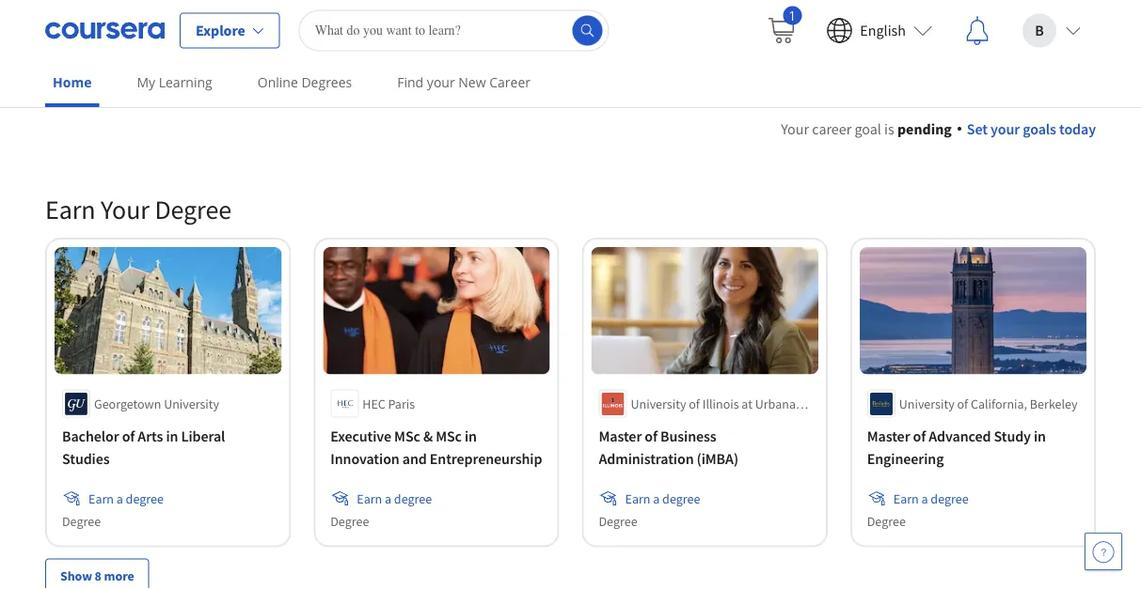 Task type: vqa. For each thing, say whether or not it's contained in the screenshot.
1st MSc from left
yes



Task type: describe. For each thing, give the bounding box(es) containing it.
earn for executive msc & msc in innovation and entrepreneurship
[[357, 491, 382, 508]]

is
[[884, 119, 894, 138]]

show 8 more
[[60, 568, 134, 585]]

1 link
[[751, 0, 811, 61]]

your inside "element"
[[101, 193, 149, 226]]

of for business
[[645, 428, 657, 447]]

show
[[60, 568, 92, 585]]

master of business administration (imba) link
[[599, 426, 811, 471]]

find your new career
[[397, 73, 531, 91]]

in for executive
[[465, 428, 477, 447]]

home link
[[45, 61, 99, 107]]

earn your degree
[[45, 193, 231, 226]]

a for advanced
[[921, 491, 928, 508]]

arts
[[138, 428, 163, 447]]

1 msc from the left
[[394, 428, 420, 447]]

home
[[53, 73, 92, 91]]

career
[[489, 73, 531, 91]]

master of business administration (imba)
[[599, 428, 738, 469]]

(imba)
[[697, 450, 738, 469]]

degree for master of business administration (imba)
[[599, 513, 637, 530]]

master for master of advanced study in engineering
[[867, 428, 910, 447]]

more
[[104, 568, 134, 585]]

8
[[95, 568, 101, 585]]

coursera image
[[45, 16, 165, 46]]

What do you want to learn? text field
[[299, 10, 609, 51]]

online
[[258, 73, 298, 91]]

2 msc from the left
[[436, 428, 462, 447]]

and
[[402, 450, 427, 469]]

today
[[1059, 119, 1096, 138]]

smile image
[[877, 293, 900, 315]]

at
[[742, 396, 752, 413]]

in inside bachelor of arts in liberal studies
[[166, 428, 178, 447]]

earn your degree collection element
[[34, 163, 1107, 590]]

help center image
[[1092, 541, 1115, 563]]

executive
[[330, 428, 391, 447]]

your career goal is pending
[[781, 119, 952, 138]]

degree for executive msc & msc in innovation and entrepreneurship
[[330, 513, 369, 530]]

repeat image
[[877, 259, 900, 281]]

champaign
[[631, 415, 694, 431]]

goal
[[855, 119, 881, 138]]

degree for advanced
[[931, 491, 969, 508]]

in for master
[[1034, 428, 1046, 447]]

bachelor
[[62, 428, 119, 447]]

of for advanced
[[913, 428, 926, 447]]

bachelor of arts in liberal studies link
[[62, 426, 274, 471]]

executive msc & msc in innovation and entrepreneurship link
[[330, 426, 542, 471]]

b
[[1035, 21, 1044, 40]]

english
[[860, 21, 906, 40]]

a for arts
[[116, 491, 123, 508]]

new
[[458, 73, 486, 91]]

degrees
[[301, 73, 352, 91]]

my learning
[[137, 73, 212, 91]]

illinois
[[702, 396, 739, 413]]

shopping cart: 1 item element
[[766, 6, 802, 46]]

b button
[[1007, 0, 1096, 61]]



Task type: locate. For each thing, give the bounding box(es) containing it.
executive msc & msc in innovation and entrepreneurship
[[330, 428, 542, 469]]

in up 'entrepreneurship'
[[465, 428, 477, 447]]

of up engineering
[[913, 428, 926, 447]]

degree for &
[[394, 491, 432, 508]]

learning
[[159, 73, 212, 91]]

degree
[[126, 491, 164, 508], [394, 491, 432, 508], [662, 491, 700, 508], [931, 491, 969, 508]]

3 degree from the left
[[662, 491, 700, 508]]

1 degree from the left
[[126, 491, 164, 508]]

university of california, berkeley
[[899, 396, 1078, 413]]

administration
[[599, 450, 694, 469]]

2 horizontal spatial university
[[899, 396, 954, 413]]

earn
[[45, 193, 95, 226], [88, 491, 114, 508], [357, 491, 382, 508], [625, 491, 650, 508], [893, 491, 919, 508]]

3 a from the left
[[653, 491, 660, 508]]

in
[[166, 428, 178, 447], [465, 428, 477, 447], [1034, 428, 1046, 447]]

of for illinois
[[689, 396, 700, 413]]

4 degree from the left
[[931, 491, 969, 508]]

2 horizontal spatial in
[[1034, 428, 1046, 447]]

1 horizontal spatial your
[[991, 119, 1020, 138]]

earn a degree for advanced
[[893, 491, 969, 508]]

a down bachelor of arts in liberal studies
[[116, 491, 123, 508]]

degree down bachelor of arts in liberal studies
[[126, 491, 164, 508]]

1
[[789, 6, 796, 24]]

university up liberal on the left bottom of the page
[[164, 396, 219, 413]]

master inside master of advanced study in engineering
[[867, 428, 910, 447]]

2 a from the left
[[385, 491, 391, 508]]

line chart image
[[877, 225, 900, 247]]

of for arts
[[122, 428, 135, 447]]

of left illinois
[[689, 396, 700, 413]]

university up advanced
[[899, 396, 954, 413]]

1 horizontal spatial university
[[631, 396, 686, 413]]

2 in from the left
[[465, 428, 477, 447]]

your
[[427, 73, 455, 91], [991, 119, 1020, 138]]

of inside bachelor of arts in liberal studies
[[122, 428, 135, 447]]

your inside dropdown button
[[991, 119, 1020, 138]]

earn a degree down engineering
[[893, 491, 969, 508]]

1 master from the left
[[599, 428, 642, 447]]

0 horizontal spatial your
[[101, 193, 149, 226]]

earn a degree for business
[[625, 491, 700, 508]]

university inside university of illinois at urbana- champaign
[[631, 396, 686, 413]]

a
[[116, 491, 123, 508], [385, 491, 391, 508], [653, 491, 660, 508], [921, 491, 928, 508]]

0 horizontal spatial in
[[166, 428, 178, 447]]

your for find
[[427, 73, 455, 91]]

1 horizontal spatial msc
[[436, 428, 462, 447]]

master of advanced study in engineering link
[[867, 426, 1079, 471]]

earn your degree main content
[[0, 95, 1141, 590]]

set your goals today button
[[957, 118, 1096, 140]]

your for set
[[991, 119, 1020, 138]]

georgetown
[[94, 396, 161, 413]]

0 vertical spatial your
[[427, 73, 455, 91]]

2 degree from the left
[[394, 491, 432, 508]]

1 earn a degree from the left
[[88, 491, 164, 508]]

your right find
[[427, 73, 455, 91]]

3 earn a degree from the left
[[625, 491, 700, 508]]

online degrees link
[[250, 61, 360, 103]]

2 university from the left
[[631, 396, 686, 413]]

engineering
[[867, 450, 944, 469]]

find
[[397, 73, 423, 91]]

entrepreneurship
[[430, 450, 542, 469]]

2 earn a degree from the left
[[357, 491, 432, 508]]

a down 'administration'
[[653, 491, 660, 508]]

earn a degree down bachelor of arts in liberal studies
[[88, 491, 164, 508]]

0 horizontal spatial msc
[[394, 428, 420, 447]]

urbana-
[[755, 396, 800, 413]]

degree for business
[[662, 491, 700, 508]]

english button
[[811, 0, 947, 61]]

degree down master of business administration (imba)
[[662, 491, 700, 508]]

master up engineering
[[867, 428, 910, 447]]

california,
[[971, 396, 1027, 413]]

degree down master of advanced study in engineering
[[931, 491, 969, 508]]

in inside master of advanced study in engineering
[[1034, 428, 1046, 447]]

degree for arts
[[126, 491, 164, 508]]

liberal
[[181, 428, 225, 447]]

my
[[137, 73, 155, 91]]

1 in from the left
[[166, 428, 178, 447]]

of up 'administration'
[[645, 428, 657, 447]]

a down engineering
[[921, 491, 928, 508]]

3 university from the left
[[899, 396, 954, 413]]

georgetown university
[[94, 396, 219, 413]]

show 8 more button
[[45, 559, 149, 590]]

degree for bachelor of arts in liberal studies
[[62, 513, 101, 530]]

master inside master of business administration (imba)
[[599, 428, 642, 447]]

msc right &
[[436, 428, 462, 447]]

1 vertical spatial your
[[991, 119, 1020, 138]]

3 in from the left
[[1034, 428, 1046, 447]]

university for master of business administration (imba)
[[631, 396, 686, 413]]

of inside university of illinois at urbana- champaign
[[689, 396, 700, 413]]

a for business
[[653, 491, 660, 508]]

a for &
[[385, 491, 391, 508]]

pending
[[897, 119, 952, 138]]

master up 'administration'
[[599, 428, 642, 447]]

university for master of advanced study in engineering
[[899, 396, 954, 413]]

master
[[599, 428, 642, 447], [867, 428, 910, 447]]

online degrees
[[258, 73, 352, 91]]

1 university from the left
[[164, 396, 219, 413]]

earn a degree for &
[[357, 491, 432, 508]]

advanced
[[929, 428, 991, 447]]

1 vertical spatial your
[[101, 193, 149, 226]]

studies
[[62, 450, 110, 469]]

study
[[994, 428, 1031, 447]]

in inside executive msc & msc in innovation and entrepreneurship
[[465, 428, 477, 447]]

in right arts
[[166, 428, 178, 447]]

earn a degree
[[88, 491, 164, 508], [357, 491, 432, 508], [625, 491, 700, 508], [893, 491, 969, 508]]

msc left &
[[394, 428, 420, 447]]

explore button
[[180, 13, 280, 48]]

of for california,
[[957, 396, 968, 413]]

in right study
[[1034, 428, 1046, 447]]

1 horizontal spatial master
[[867, 428, 910, 447]]

goals
[[1023, 119, 1056, 138]]

university
[[164, 396, 219, 413], [631, 396, 686, 413], [899, 396, 954, 413]]

master for master of business administration (imba)
[[599, 428, 642, 447]]

hec paris
[[362, 396, 415, 413]]

of up advanced
[[957, 396, 968, 413]]

0 horizontal spatial master
[[599, 428, 642, 447]]

business
[[660, 428, 716, 447]]

4 a from the left
[[921, 491, 928, 508]]

degree
[[155, 193, 231, 226], [62, 513, 101, 530], [330, 513, 369, 530], [599, 513, 637, 530], [867, 513, 906, 530]]

a down innovation in the left of the page
[[385, 491, 391, 508]]

of left arts
[[122, 428, 135, 447]]

0 horizontal spatial university
[[164, 396, 219, 413]]

earn a degree down and
[[357, 491, 432, 508]]

my learning link
[[129, 61, 220, 103]]

master of advanced study in engineering
[[867, 428, 1046, 469]]

4 earn a degree from the left
[[893, 491, 969, 508]]

paris
[[388, 396, 415, 413]]

1 a from the left
[[116, 491, 123, 508]]

bachelor of arts in liberal studies
[[62, 428, 225, 469]]

None search field
[[299, 10, 609, 51]]

innovation
[[330, 450, 399, 469]]

hec
[[362, 396, 385, 413]]

university up the "champaign"
[[631, 396, 686, 413]]

explore
[[196, 21, 245, 40]]

earn for master of advanced study in engineering
[[893, 491, 919, 508]]

of inside master of business administration (imba)
[[645, 428, 657, 447]]

career
[[812, 119, 852, 138]]

your
[[781, 119, 809, 138], [101, 193, 149, 226]]

set your goals today
[[967, 119, 1096, 138]]

&
[[423, 428, 433, 447]]

degree for master of advanced study in engineering
[[867, 513, 906, 530]]

find your new career link
[[390, 61, 538, 103]]

1 horizontal spatial in
[[465, 428, 477, 447]]

your right set
[[991, 119, 1020, 138]]

1 horizontal spatial your
[[781, 119, 809, 138]]

berkeley
[[1030, 396, 1078, 413]]

earn for bachelor of arts in liberal studies
[[88, 491, 114, 508]]

2 master from the left
[[867, 428, 910, 447]]

earn a degree down 'administration'
[[625, 491, 700, 508]]

0 horizontal spatial your
[[427, 73, 455, 91]]

of
[[689, 396, 700, 413], [957, 396, 968, 413], [122, 428, 135, 447], [645, 428, 657, 447], [913, 428, 926, 447]]

set
[[967, 119, 988, 138]]

earn for master of business administration (imba)
[[625, 491, 650, 508]]

degree down and
[[394, 491, 432, 508]]

university of illinois at urbana- champaign
[[631, 396, 800, 431]]

0 vertical spatial your
[[781, 119, 809, 138]]

earn a degree for arts
[[88, 491, 164, 508]]

of inside master of advanced study in engineering
[[913, 428, 926, 447]]

msc
[[394, 428, 420, 447], [436, 428, 462, 447]]



